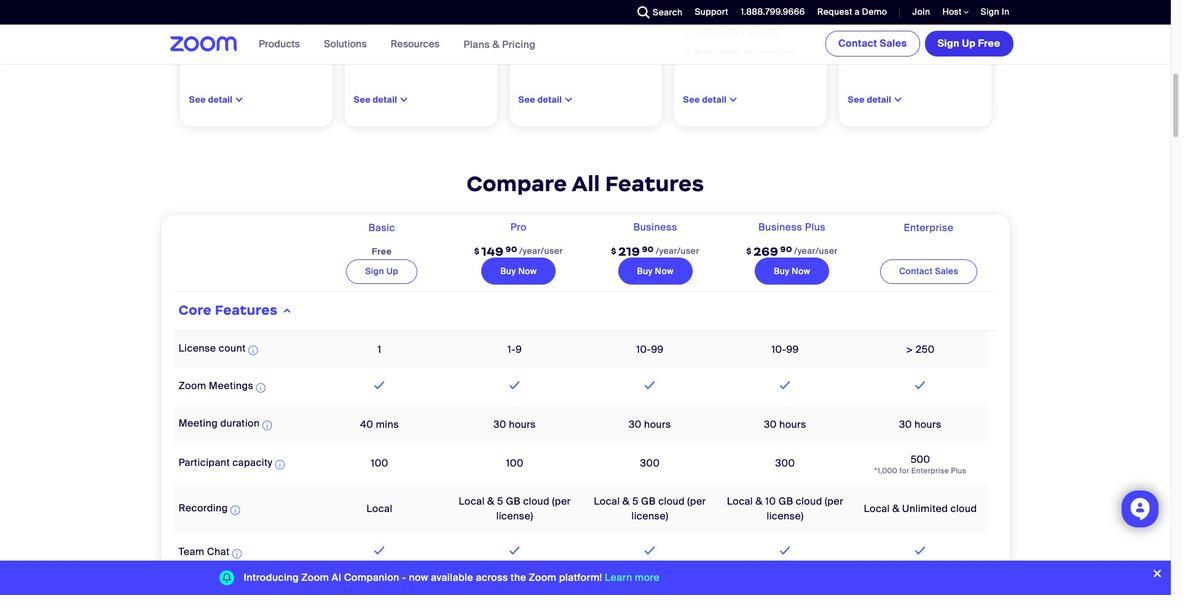 Task type: describe. For each thing, give the bounding box(es) containing it.
workspace for workspace reservation
[[694, 46, 742, 57]]

219
[[619, 244, 641, 259]]

3 see from the left
[[519, 94, 536, 105]]

>
[[907, 343, 914, 356]]

/year/user for 219
[[656, 246, 700, 257]]

reservation*
[[909, 24, 964, 35]]

local inside "local & 10 gb cloud (per license)"
[[727, 495, 753, 508]]

reservation
[[744, 46, 796, 57]]

2 10- from the left
[[772, 343, 787, 356]]

1 local & 5 gb cloud (per license) from the left
[[459, 495, 571, 523]]

solutions
[[324, 38, 367, 50]]

phone
[[694, 9, 721, 20]]

recording
[[179, 502, 228, 514]]

buy for 219
[[637, 266, 653, 277]]

business plus
[[759, 221, 826, 234]]

request a demo
[[818, 6, 888, 17]]

meeting duration application
[[179, 417, 275, 433]]

team chat image
[[232, 547, 242, 561]]

zoom meetings
[[179, 379, 254, 392]]

2 30 from the left
[[629, 418, 642, 431]]

license
[[179, 342, 216, 355]]

local & 10 gb cloud (per license)
[[727, 495, 844, 523]]

mins
[[376, 418, 399, 431]]

products
[[259, 38, 300, 50]]

5 detail from the left
[[867, 94, 892, 105]]

/year/user for 149
[[520, 246, 563, 257]]

compare all features
[[467, 170, 705, 197]]

phone unlimited regional
[[694, 9, 791, 20]]

buy now link for 269
[[755, 258, 830, 285]]

contact sales inside meetings 'navigation'
[[839, 37, 907, 50]]

learn
[[605, 571, 633, 584]]

meeting duration image
[[262, 418, 272, 433]]

introducing zoom ai companion - now available across the zoom platform! learn more
[[244, 571, 660, 584]]

40
[[360, 418, 374, 431]]

40 mins
[[360, 418, 399, 431]]

1 see detail button from the left
[[189, 94, 233, 105]]

participant capacity image
[[275, 458, 285, 472]]

host button
[[943, 6, 969, 18]]

> 250
[[907, 343, 935, 356]]

$ 269 90 /year/user
[[747, 244, 838, 259]]

3 see detail from the left
[[519, 94, 562, 105]]

4 30 from the left
[[900, 418, 913, 431]]

4 detail from the left
[[703, 94, 727, 105]]

/year/user for 269
[[795, 246, 838, 257]]

ok image for translated captions
[[684, 29, 690, 36]]

cloud inside "local & 10 gb cloud (per license)"
[[796, 495, 823, 508]]

ok image for workspace reservation
[[684, 48, 690, 55]]

up for sign up free
[[963, 37, 976, 50]]

buy now link for 149
[[482, 258, 556, 285]]

sign up free
[[938, 37, 1001, 50]]

2 100 from the left
[[506, 457, 524, 470]]

4 30 hours from the left
[[900, 418, 942, 431]]

free inside core features application
[[372, 246, 392, 257]]

recording image
[[230, 503, 240, 518]]

participant capacity
[[179, 456, 273, 469]]

enterprise inside 500 *1,000 for enterprise plus
[[912, 466, 950, 476]]

workspace reservation
[[694, 46, 796, 57]]

request
[[818, 6, 853, 17]]

4 see detail button from the left
[[684, 94, 727, 105]]

ok image for workspace reservation*
[[848, 26, 855, 32]]

1 hours from the left
[[509, 418, 536, 431]]

2 10-99 from the left
[[772, 343, 799, 356]]

workspace reservation*
[[859, 24, 964, 35]]

meetings
[[209, 379, 254, 392]]

captions
[[742, 28, 781, 39]]

sign for sign up free
[[938, 37, 960, 50]]

sales inside core features application
[[936, 266, 959, 277]]

recording application
[[179, 502, 243, 518]]

1-9
[[508, 343, 522, 356]]

resources button
[[391, 25, 445, 64]]

contact inside meetings 'navigation'
[[839, 37, 878, 50]]

platform!
[[559, 571, 603, 584]]

support
[[695, 6, 729, 17]]

90 for 269
[[781, 244, 793, 255]]

buy now for 269
[[774, 266, 811, 277]]

gb inside "local & 10 gb cloud (per license)"
[[779, 495, 794, 508]]

plus inside 500 *1,000 for enterprise plus
[[952, 466, 967, 476]]

basic
[[369, 222, 395, 235]]

all
[[572, 170, 600, 197]]

269
[[754, 244, 779, 259]]

participant
[[179, 456, 230, 469]]

zoom logo image
[[170, 36, 237, 52]]

sign up
[[366, 266, 399, 277]]

plans
[[464, 38, 490, 51]]

250
[[916, 343, 935, 356]]

introducing
[[244, 571, 299, 584]]

products button
[[259, 25, 306, 64]]

search
[[653, 7, 683, 18]]

in
[[1002, 6, 1010, 17]]

plans & pricing
[[464, 38, 536, 51]]

rooms & webinars
[[859, 5, 939, 17]]

across
[[476, 571, 508, 584]]

chat
[[207, 545, 230, 558]]

1 license) from the left
[[497, 510, 534, 523]]

translated captions
[[694, 28, 781, 39]]

capacity
[[233, 456, 273, 469]]

more
[[635, 571, 660, 584]]

contact sales link inside meetings 'navigation'
[[826, 31, 920, 57]]

1 see from the left
[[189, 94, 206, 105]]

license) inside "local & 10 gb cloud (per license)"
[[767, 510, 804, 523]]

1 5 from the left
[[497, 495, 504, 508]]

sign for sign up
[[366, 266, 384, 277]]

2 license) from the left
[[632, 510, 669, 523]]

core features application
[[174, 215, 1007, 595]]

500
[[911, 453, 931, 466]]

4 see from the left
[[684, 94, 700, 105]]

included image up 'more'
[[642, 544, 658, 559]]

2 horizontal spatial zoom
[[529, 571, 557, 584]]

license count image
[[248, 343, 258, 358]]

included image for team chat
[[372, 544, 388, 559]]

sign up link
[[346, 259, 418, 284]]

core features
[[179, 302, 278, 319]]

*1,000
[[875, 466, 898, 476]]

zoom inside application
[[179, 379, 206, 392]]

2 30 hours from the left
[[629, 418, 672, 431]]

-
[[402, 571, 406, 584]]

1 30 from the left
[[494, 418, 507, 431]]

1 gb from the left
[[506, 495, 521, 508]]

regional
[[761, 10, 791, 20]]

1 99 from the left
[[652, 343, 664, 356]]

sign in
[[981, 6, 1010, 17]]

team chat application
[[179, 545, 244, 562]]

search button
[[629, 0, 686, 25]]

1 30 hours from the left
[[494, 418, 536, 431]]

available
[[431, 571, 474, 584]]

2 5 from the left
[[633, 495, 639, 508]]

right image
[[281, 306, 293, 316]]

business for business
[[634, 221, 678, 234]]

pro
[[511, 221, 527, 234]]

500 *1,000 for enterprise plus
[[875, 453, 967, 476]]

product information navigation
[[250, 25, 545, 65]]

zoom meetings application
[[179, 379, 268, 396]]

5 see detail from the left
[[848, 94, 892, 105]]

0 vertical spatial enterprise
[[904, 222, 954, 235]]

rooms
[[859, 5, 889, 17]]

sign up free button
[[925, 31, 1014, 57]]

pricing
[[502, 38, 536, 51]]

now for 219
[[655, 266, 674, 277]]

meeting
[[179, 417, 218, 430]]



Task type: locate. For each thing, give the bounding box(es) containing it.
up inside core features application
[[387, 266, 399, 277]]

1 10-99 from the left
[[637, 343, 664, 356]]

$ inside $ 149 90 /year/user
[[474, 246, 480, 256]]

now down $ 149 90 /year/user
[[519, 266, 537, 277]]

0 vertical spatial contact sales
[[839, 37, 907, 50]]

1 vertical spatial up
[[387, 266, 399, 277]]

3 buy from the left
[[774, 266, 790, 277]]

1 horizontal spatial sales
[[936, 266, 959, 277]]

4 hours from the left
[[915, 418, 942, 431]]

1 vertical spatial contact sales link
[[881, 259, 978, 284]]

2 90 from the left
[[642, 244, 654, 255]]

team chat
[[179, 545, 230, 558]]

0 horizontal spatial local & 5 gb cloud (per license)
[[459, 495, 571, 523]]

1 vertical spatial features
[[215, 302, 278, 319]]

2 /year/user from the left
[[656, 246, 700, 257]]

up down host dropdown button
[[963, 37, 976, 50]]

90 for 219
[[642, 244, 654, 255]]

buy now for 219
[[637, 266, 674, 277]]

license) up the
[[497, 510, 534, 523]]

30 hours
[[494, 418, 536, 431], [629, 418, 672, 431], [764, 418, 807, 431], [900, 418, 942, 431]]

join
[[913, 6, 931, 17]]

core
[[179, 302, 212, 319]]

0 horizontal spatial license)
[[497, 510, 534, 523]]

0 vertical spatial contact
[[839, 37, 878, 50]]

1
[[378, 343, 382, 356]]

sales
[[880, 37, 907, 50], [936, 266, 959, 277]]

included image
[[507, 378, 523, 393], [642, 378, 658, 393], [778, 378, 794, 393], [913, 378, 929, 393], [507, 544, 523, 559], [778, 544, 794, 559], [913, 544, 929, 559]]

$ for 219
[[612, 246, 617, 256]]

1.888.799.9666
[[741, 6, 806, 17]]

1 buy now link from the left
[[482, 258, 556, 285]]

zoom
[[179, 379, 206, 392], [301, 571, 329, 584], [529, 571, 557, 584]]

1 business from the left
[[634, 221, 678, 234]]

3 buy now from the left
[[774, 266, 811, 277]]

unlimited inside core features application
[[903, 503, 949, 516]]

buy now down $ 269 90 /year/user
[[774, 266, 811, 277]]

0 vertical spatial features
[[606, 170, 705, 197]]

$ 149 90 /year/user
[[474, 244, 563, 259]]

3 now from the left
[[792, 266, 811, 277]]

0 horizontal spatial free
[[372, 246, 392, 257]]

1 vertical spatial sales
[[936, 266, 959, 277]]

buy now for 149
[[501, 266, 537, 277]]

1 100 from the left
[[371, 457, 388, 470]]

1 horizontal spatial 10-
[[772, 343, 787, 356]]

0 horizontal spatial sign
[[366, 266, 384, 277]]

license) up 'more'
[[632, 510, 669, 523]]

license)
[[497, 510, 534, 523], [632, 510, 669, 523], [767, 510, 804, 523]]

1 horizontal spatial contact
[[900, 266, 933, 277]]

1 300 from the left
[[641, 457, 660, 470]]

2 detail from the left
[[373, 94, 398, 105]]

/year/user inside $ 269 90 /year/user
[[795, 246, 838, 257]]

support link
[[686, 0, 732, 25], [695, 6, 729, 17]]

100
[[371, 457, 388, 470], [506, 457, 524, 470]]

0 horizontal spatial gb
[[506, 495, 521, 508]]

meeting duration
[[179, 417, 260, 430]]

1 $ from the left
[[474, 246, 480, 256]]

1 buy from the left
[[501, 266, 516, 277]]

sign left the in at the right of page
[[981, 6, 1000, 17]]

contact inside core features application
[[900, 266, 933, 277]]

10
[[766, 495, 776, 508]]

buy now down $ 149 90 /year/user
[[501, 266, 537, 277]]

workspace down translated
[[694, 46, 742, 57]]

1 horizontal spatial buy now
[[637, 266, 674, 277]]

join link
[[904, 0, 934, 25], [913, 6, 931, 17]]

see detail button
[[189, 94, 233, 105], [354, 94, 398, 105], [519, 94, 562, 105], [684, 94, 727, 105], [848, 94, 892, 105]]

0 horizontal spatial sales
[[880, 37, 907, 50]]

$ left 149
[[474, 246, 480, 256]]

up down basic
[[387, 266, 399, 277]]

1 vertical spatial contact sales
[[900, 266, 959, 277]]

4 see detail from the left
[[684, 94, 727, 105]]

sign in link
[[972, 0, 1016, 25], [981, 6, 1010, 17]]

business
[[634, 221, 678, 234], [759, 221, 803, 234]]

& inside product information 'navigation'
[[493, 38, 500, 51]]

/year/user
[[520, 246, 563, 257], [656, 246, 700, 257], [795, 246, 838, 257]]

free inside 'button'
[[979, 37, 1001, 50]]

1 vertical spatial enterprise
[[912, 466, 950, 476]]

banner
[[155, 25, 1016, 65]]

sign down basic
[[366, 266, 384, 277]]

2 $ from the left
[[612, 246, 617, 256]]

$ left 269
[[747, 246, 752, 256]]

2 99 from the left
[[787, 343, 799, 356]]

3 /year/user from the left
[[795, 246, 838, 257]]

1 horizontal spatial (per
[[688, 495, 706, 508]]

0 horizontal spatial (per
[[552, 495, 571, 508]]

1 10- from the left
[[637, 343, 652, 356]]

1 horizontal spatial plus
[[952, 466, 967, 476]]

unlimited down for on the right of the page
[[903, 503, 949, 516]]

0 vertical spatial contact sales link
[[826, 31, 920, 57]]

0 horizontal spatial buy now
[[501, 266, 537, 277]]

ok image left translated
[[684, 29, 690, 36]]

now for 149
[[519, 266, 537, 277]]

$ 219 90 /year/user
[[612, 244, 700, 259]]

0 horizontal spatial buy
[[501, 266, 516, 277]]

0 horizontal spatial unlimited
[[723, 10, 759, 20]]

1 horizontal spatial 5
[[633, 495, 639, 508]]

1 vertical spatial free
[[372, 246, 392, 257]]

ai
[[332, 571, 342, 584]]

zoom left the ai
[[301, 571, 329, 584]]

team
[[179, 545, 205, 558]]

(per inside "local & 10 gb cloud (per license)"
[[825, 495, 844, 508]]

host
[[943, 6, 964, 17]]

0 vertical spatial sales
[[880, 37, 907, 50]]

1 horizontal spatial local & 5 gb cloud (per license)
[[594, 495, 706, 523]]

$ left 219
[[612, 246, 617, 256]]

webinars
[[899, 5, 939, 17]]

2 horizontal spatial buy now
[[774, 266, 811, 277]]

$ inside $ 269 90 /year/user
[[747, 246, 752, 256]]

plus right 500
[[952, 466, 967, 476]]

buy down $ 269 90 /year/user
[[774, 266, 790, 277]]

3 30 from the left
[[764, 418, 777, 431]]

buy down $ 149 90 /year/user
[[501, 266, 516, 277]]

2 now from the left
[[655, 266, 674, 277]]

plus up $ 269 90 /year/user
[[805, 221, 826, 234]]

1 horizontal spatial 99
[[787, 343, 799, 356]]

buy now down $ 219 90 /year/user
[[637, 266, 674, 277]]

1 (per from the left
[[552, 495, 571, 508]]

participant capacity application
[[179, 456, 287, 472]]

0 horizontal spatial 100
[[371, 457, 388, 470]]

business up $ 269 90 /year/user
[[759, 221, 803, 234]]

the
[[511, 571, 527, 584]]

2 horizontal spatial buy
[[774, 266, 790, 277]]

0 horizontal spatial up
[[387, 266, 399, 277]]

0 horizontal spatial features
[[215, 302, 278, 319]]

3 30 hours from the left
[[764, 418, 807, 431]]

/year/user down pro
[[520, 246, 563, 257]]

1 vertical spatial plus
[[952, 466, 967, 476]]

sign inside core features application
[[366, 266, 384, 277]]

2 horizontal spatial /year/user
[[795, 246, 838, 257]]

1 90 from the left
[[506, 244, 518, 255]]

2 horizontal spatial buy now link
[[755, 258, 830, 285]]

300
[[641, 457, 660, 470], [776, 457, 795, 470]]

sign
[[981, 6, 1000, 17], [938, 37, 960, 50], [366, 266, 384, 277]]

2 horizontal spatial (per
[[825, 495, 844, 508]]

1 horizontal spatial /year/user
[[656, 246, 700, 257]]

90 for 149
[[506, 244, 518, 255]]

0 horizontal spatial 300
[[641, 457, 660, 470]]

free up the sign up
[[372, 246, 392, 257]]

99
[[652, 343, 664, 356], [787, 343, 799, 356]]

0 horizontal spatial 10-99
[[637, 343, 664, 356]]

2 gb from the left
[[641, 495, 656, 508]]

2 horizontal spatial now
[[792, 266, 811, 277]]

1 horizontal spatial 10-99
[[772, 343, 799, 356]]

2 see detail button from the left
[[354, 94, 398, 105]]

free down sign in
[[979, 37, 1001, 50]]

1 horizontal spatial 300
[[776, 457, 795, 470]]

3 gb from the left
[[779, 495, 794, 508]]

ok image down the "request a demo"
[[848, 26, 855, 32]]

2 local & 5 gb cloud (per license) from the left
[[594, 495, 706, 523]]

up for sign up
[[387, 266, 399, 277]]

license count application
[[179, 342, 261, 358]]

0 horizontal spatial workspace
[[694, 46, 742, 57]]

/year/user down business plus
[[795, 246, 838, 257]]

1 horizontal spatial up
[[963, 37, 976, 50]]

now down $ 269 90 /year/user
[[792, 266, 811, 277]]

90 inside $ 269 90 /year/user
[[781, 244, 793, 255]]

companion
[[344, 571, 400, 584]]

1 horizontal spatial 100
[[506, 457, 524, 470]]

sign for sign in
[[981, 6, 1000, 17]]

ok image right search
[[684, 11, 690, 18]]

0 horizontal spatial $
[[474, 246, 480, 256]]

sales inside meetings 'navigation'
[[880, 37, 907, 50]]

0 horizontal spatial 10-
[[637, 343, 652, 356]]

0 vertical spatial plus
[[805, 221, 826, 234]]

local & unlimited cloud
[[864, 503, 978, 516]]

0 horizontal spatial contact
[[839, 37, 878, 50]]

0 vertical spatial up
[[963, 37, 976, 50]]

3 90 from the left
[[781, 244, 793, 255]]

buy for 149
[[501, 266, 516, 277]]

for
[[900, 466, 910, 476]]

2 buy now from the left
[[637, 266, 674, 277]]

contact sales inside core features application
[[900, 266, 959, 277]]

3 $ from the left
[[747, 246, 752, 256]]

unlimited up translated captions
[[723, 10, 759, 20]]

gb
[[506, 495, 521, 508], [641, 495, 656, 508], [779, 495, 794, 508]]

license count
[[179, 342, 246, 355]]

request a demo link
[[809, 0, 891, 25], [818, 6, 888, 17]]

contact sales
[[839, 37, 907, 50], [900, 266, 959, 277]]

0 horizontal spatial 99
[[652, 343, 664, 356]]

unlimited
[[723, 10, 759, 20], [903, 503, 949, 516]]

included image
[[372, 378, 388, 393], [372, 544, 388, 559], [642, 544, 658, 559]]

local
[[459, 495, 485, 508], [594, 495, 620, 508], [727, 495, 753, 508], [367, 503, 393, 516], [864, 503, 890, 516]]

3 see detail button from the left
[[519, 94, 562, 105]]

2 horizontal spatial gb
[[779, 495, 794, 508]]

business for business plus
[[759, 221, 803, 234]]

workspace for workspace reservation*
[[859, 24, 907, 35]]

included image down 1
[[372, 378, 388, 393]]

1 horizontal spatial business
[[759, 221, 803, 234]]

1 /year/user from the left
[[520, 246, 563, 257]]

now for 269
[[792, 266, 811, 277]]

2 horizontal spatial sign
[[981, 6, 1000, 17]]

now
[[409, 571, 428, 584]]

buy down $ 219 90 /year/user
[[637, 266, 653, 277]]

cloud
[[523, 495, 550, 508], [659, 495, 685, 508], [796, 495, 823, 508], [951, 503, 978, 516]]

1 horizontal spatial 90
[[642, 244, 654, 255]]

1 horizontal spatial buy now link
[[618, 258, 693, 285]]

now down $ 219 90 /year/user
[[655, 266, 674, 277]]

2 buy now link from the left
[[618, 258, 693, 285]]

1 buy now from the left
[[501, 266, 537, 277]]

ok image left a
[[848, 7, 855, 14]]

0 vertical spatial free
[[979, 37, 1001, 50]]

learn more link
[[605, 571, 660, 584]]

1 horizontal spatial gb
[[641, 495, 656, 508]]

1 vertical spatial sign
[[938, 37, 960, 50]]

see
[[189, 94, 206, 105], [354, 94, 371, 105], [519, 94, 536, 105], [684, 94, 700, 105], [848, 94, 865, 105]]

workspace down demo
[[859, 24, 907, 35]]

resources
[[391, 38, 440, 50]]

9
[[516, 343, 522, 356]]

0 horizontal spatial /year/user
[[520, 246, 563, 257]]

10-99
[[637, 343, 664, 356], [772, 343, 799, 356]]

&
[[891, 5, 897, 17], [493, 38, 500, 51], [488, 495, 495, 508], [623, 495, 630, 508], [756, 495, 763, 508], [893, 503, 900, 516]]

license) down the 10
[[767, 510, 804, 523]]

90 inside $ 219 90 /year/user
[[642, 244, 654, 255]]

90
[[506, 244, 518, 255], [642, 244, 654, 255], [781, 244, 793, 255]]

zoom right the
[[529, 571, 557, 584]]

90 right 219
[[642, 244, 654, 255]]

core features cell
[[174, 296, 998, 326]]

2 buy from the left
[[637, 266, 653, 277]]

2 hours from the left
[[645, 418, 672, 431]]

compare
[[467, 170, 568, 197]]

3 (per from the left
[[825, 495, 844, 508]]

unlimited inside phone unlimited regional
[[723, 10, 759, 20]]

0 vertical spatial sign
[[981, 6, 1000, 17]]

2 see from the left
[[354, 94, 371, 105]]

5 see detail button from the left
[[848, 94, 892, 105]]

a
[[855, 6, 860, 17]]

1 horizontal spatial workspace
[[859, 24, 907, 35]]

2 see detail from the left
[[354, 94, 398, 105]]

detail
[[208, 94, 233, 105], [373, 94, 398, 105], [538, 94, 562, 105], [703, 94, 727, 105], [867, 94, 892, 105]]

2 vertical spatial sign
[[366, 266, 384, 277]]

business up $ 219 90 /year/user
[[634, 221, 678, 234]]

buy
[[501, 266, 516, 277], [637, 266, 653, 277], [774, 266, 790, 277]]

0 horizontal spatial buy now link
[[482, 258, 556, 285]]

zoom down license at the bottom
[[179, 379, 206, 392]]

2 300 from the left
[[776, 457, 795, 470]]

3 buy now link from the left
[[755, 258, 830, 285]]

1 horizontal spatial features
[[606, 170, 705, 197]]

ok image for rooms & webinars
[[848, 7, 855, 14]]

1 vertical spatial workspace
[[694, 46, 742, 57]]

0 horizontal spatial now
[[519, 266, 537, 277]]

$ for 269
[[747, 246, 752, 256]]

0 horizontal spatial plus
[[805, 221, 826, 234]]

up inside 'button'
[[963, 37, 976, 50]]

local & 5 gb cloud (per license)
[[459, 495, 571, 523], [594, 495, 706, 523]]

90 right 269
[[781, 244, 793, 255]]

/year/user inside $ 219 90 /year/user
[[656, 246, 700, 257]]

5 see from the left
[[848, 94, 865, 105]]

1 horizontal spatial zoom
[[301, 571, 329, 584]]

1 horizontal spatial now
[[655, 266, 674, 277]]

1 see detail from the left
[[189, 94, 233, 105]]

1 vertical spatial contact
[[900, 266, 933, 277]]

buy now link for 219
[[618, 258, 693, 285]]

duration
[[220, 417, 260, 430]]

buy for 269
[[774, 266, 790, 277]]

1 horizontal spatial free
[[979, 37, 1001, 50]]

2 horizontal spatial $
[[747, 246, 752, 256]]

sign inside 'button'
[[938, 37, 960, 50]]

demo
[[863, 6, 888, 17]]

0 vertical spatial unlimited
[[723, 10, 759, 20]]

ok image for phone
[[684, 11, 690, 18]]

included image for zoom meetings
[[372, 378, 388, 393]]

count
[[219, 342, 246, 355]]

ok image down the search button
[[684, 48, 690, 55]]

30
[[494, 418, 507, 431], [629, 418, 642, 431], [764, 418, 777, 431], [900, 418, 913, 431]]

3 license) from the left
[[767, 510, 804, 523]]

/year/user inside $ 149 90 /year/user
[[520, 246, 563, 257]]

1 horizontal spatial buy
[[637, 266, 653, 277]]

149
[[482, 244, 504, 259]]

0 horizontal spatial zoom
[[179, 379, 206, 392]]

& inside "local & 10 gb cloud (per license)"
[[756, 495, 763, 508]]

2 business from the left
[[759, 221, 803, 234]]

hours
[[509, 418, 536, 431], [645, 418, 672, 431], [780, 418, 807, 431], [915, 418, 942, 431]]

banner containing contact sales
[[155, 25, 1016, 65]]

0 horizontal spatial business
[[634, 221, 678, 234]]

zoom meetings image
[[256, 381, 266, 396]]

meetings navigation
[[823, 25, 1016, 59]]

0 vertical spatial workspace
[[859, 24, 907, 35]]

features inside cell
[[215, 302, 278, 319]]

3 hours from the left
[[780, 418, 807, 431]]

1-
[[508, 343, 516, 356]]

$ for 149
[[474, 246, 480, 256]]

1 horizontal spatial sign
[[938, 37, 960, 50]]

sign down the reservation*
[[938, 37, 960, 50]]

1 now from the left
[[519, 266, 537, 277]]

90 inside $ 149 90 /year/user
[[506, 244, 518, 255]]

contact sales link
[[826, 31, 920, 57], [881, 259, 978, 284]]

$ inside $ 219 90 /year/user
[[612, 246, 617, 256]]

90 right 149
[[506, 244, 518, 255]]

ok image
[[848, 7, 855, 14], [684, 11, 690, 18], [848, 26, 855, 32], [684, 29, 690, 36], [684, 48, 690, 55]]

3 detail from the left
[[538, 94, 562, 105]]

2 (per from the left
[[688, 495, 706, 508]]

2 horizontal spatial 90
[[781, 244, 793, 255]]

solutions button
[[324, 25, 372, 64]]

1 horizontal spatial license)
[[632, 510, 669, 523]]

1 horizontal spatial unlimited
[[903, 503, 949, 516]]

1 vertical spatial unlimited
[[903, 503, 949, 516]]

2 horizontal spatial license)
[[767, 510, 804, 523]]

translated
[[694, 28, 740, 39]]

1 horizontal spatial $
[[612, 246, 617, 256]]

1 detail from the left
[[208, 94, 233, 105]]

now
[[519, 266, 537, 277], [655, 266, 674, 277], [792, 266, 811, 277]]

0 horizontal spatial 5
[[497, 495, 504, 508]]

included image up companion
[[372, 544, 388, 559]]

/year/user right 219
[[656, 246, 700, 257]]

0 horizontal spatial 90
[[506, 244, 518, 255]]



Task type: vqa. For each thing, say whether or not it's contained in the screenshot.
bottommost THE CONFERENCE
no



